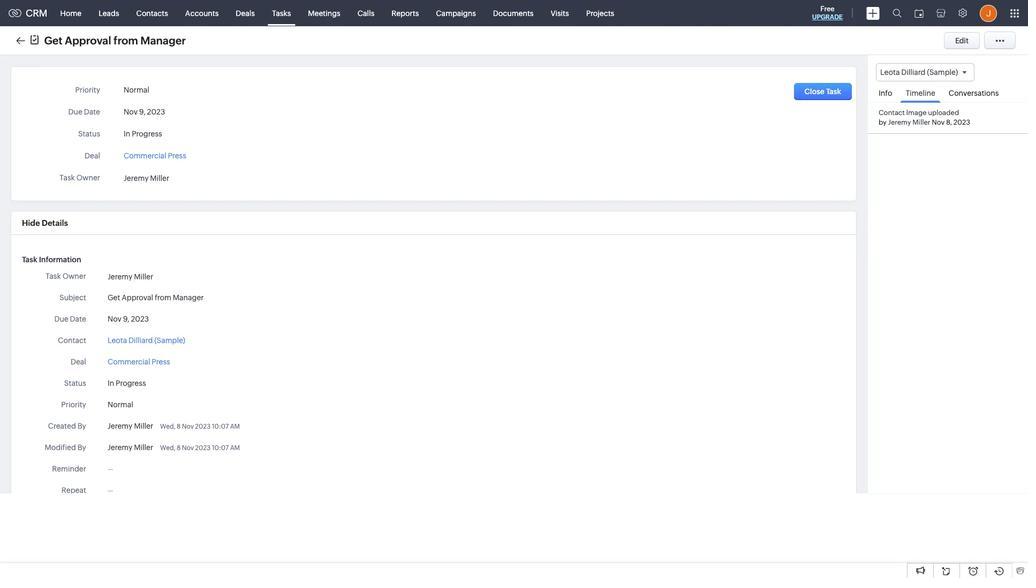 Task type: locate. For each thing, give the bounding box(es) containing it.
progress
[[132, 130, 162, 138], [116, 379, 146, 388]]

campaigns link
[[427, 0, 484, 26]]

by right created at the left
[[77, 422, 86, 430]]

1 vertical spatial task owner
[[45, 272, 86, 281]]

profile image
[[980, 5, 997, 22]]

0 vertical spatial (sample)
[[927, 68, 958, 77]]

task up details
[[59, 173, 75, 182]]

0 vertical spatial task owner
[[59, 173, 100, 182]]

0 horizontal spatial from
[[114, 34, 138, 46]]

1 vertical spatial due
[[54, 315, 68, 323]]

am
[[230, 423, 240, 430], [230, 444, 240, 452]]

task owner
[[59, 173, 100, 182], [45, 272, 86, 281]]

0 vertical spatial deal
[[85, 152, 100, 160]]

in
[[124, 130, 130, 138], [108, 379, 114, 388]]

leads link
[[90, 0, 128, 26]]

info
[[879, 89, 892, 98]]

1 10:07 from the top
[[212, 423, 229, 430]]

0 vertical spatial due date
[[68, 108, 100, 116]]

1 vertical spatial leota
[[108, 336, 127, 345]]

1 horizontal spatial leota
[[880, 68, 900, 77]]

1 vertical spatial wed, 8 nov 2023 10:07 am
[[160, 444, 240, 452]]

0 vertical spatial progress
[[132, 130, 162, 138]]

dilliard
[[901, 68, 925, 77], [129, 336, 153, 345]]

leads
[[99, 9, 119, 17]]

1 horizontal spatial (sample)
[[927, 68, 958, 77]]

1 horizontal spatial 9,
[[139, 108, 146, 116]]

in progress
[[124, 130, 162, 138], [108, 379, 146, 388]]

from up the leota dilliard (sample) link on the bottom of page
[[155, 293, 171, 302]]

2 am from the top
[[230, 444, 240, 452]]

wed,
[[160, 423, 175, 430], [160, 444, 175, 452]]

get approval from manager down leads
[[44, 34, 186, 46]]

contact inside contact image uploaded by jeremy miller nov 8, 2023
[[879, 109, 905, 117]]

0 horizontal spatial dilliard
[[129, 336, 153, 345]]

0 vertical spatial in
[[124, 130, 130, 138]]

from
[[114, 34, 138, 46], [155, 293, 171, 302]]

1 vertical spatial 8
[[177, 444, 181, 452]]

commercial press
[[124, 152, 186, 160], [108, 358, 170, 366]]

task
[[826, 87, 841, 96], [59, 173, 75, 182], [22, 255, 37, 264], [45, 272, 61, 281]]

reminder
[[52, 465, 86, 473]]

task left information
[[22, 255, 37, 264]]

1 vertical spatial date
[[70, 315, 86, 323]]

(sample) inside field
[[927, 68, 958, 77]]

commercial
[[124, 152, 166, 160], [108, 358, 150, 366]]

0 vertical spatial am
[[230, 423, 240, 430]]

get approval from manager up the leota dilliard (sample) link on the bottom of page
[[108, 293, 204, 302]]

1 vertical spatial from
[[155, 293, 171, 302]]

0 horizontal spatial contact
[[58, 336, 86, 345]]

contact
[[879, 109, 905, 117], [58, 336, 86, 345]]

timeline
[[906, 89, 935, 98]]

wed, 8 nov 2023 10:07 am for created by
[[160, 423, 240, 430]]

by
[[77, 422, 86, 430], [77, 443, 86, 452]]

search element
[[886, 0, 908, 26]]

1 vertical spatial contact
[[58, 336, 86, 345]]

0 vertical spatial approval
[[65, 34, 111, 46]]

(sample)
[[927, 68, 958, 77], [154, 336, 185, 345]]

1 8 from the top
[[177, 423, 181, 430]]

0 vertical spatial status
[[78, 130, 100, 138]]

10:07
[[212, 423, 229, 430], [212, 444, 229, 452]]

2 by from the top
[[77, 443, 86, 452]]

subject
[[59, 293, 86, 302]]

task right the close
[[826, 87, 841, 96]]

1 vertical spatial deal
[[71, 358, 86, 366]]

1 vertical spatial due date
[[54, 315, 86, 323]]

deals link
[[227, 0, 263, 26]]

reports link
[[383, 0, 427, 26]]

0 vertical spatial 8
[[177, 423, 181, 430]]

1 vertical spatial commercial press
[[108, 358, 170, 366]]

jeremy inside contact image uploaded by jeremy miller nov 8, 2023
[[888, 119, 911, 127]]

modified
[[45, 443, 76, 452]]

reports
[[392, 9, 419, 17]]

jeremy
[[888, 119, 911, 127], [124, 174, 149, 183], [108, 272, 132, 281], [108, 422, 132, 430], [108, 443, 132, 452]]

home
[[60, 9, 81, 17]]

contacts link
[[128, 0, 177, 26]]

by right modified
[[77, 443, 86, 452]]

commercial for top commercial press link
[[124, 152, 166, 160]]

1 horizontal spatial get
[[108, 293, 120, 302]]

0 vertical spatial dilliard
[[901, 68, 925, 77]]

nov inside contact image uploaded by jeremy miller nov 8, 2023
[[932, 119, 945, 127]]

1 vertical spatial in progress
[[108, 379, 146, 388]]

owner
[[76, 173, 100, 182], [62, 272, 86, 281]]

meetings link
[[299, 0, 349, 26]]

0 vertical spatial commercial press link
[[124, 148, 186, 160]]

leota inside field
[[880, 68, 900, 77]]

create menu image
[[866, 7, 880, 20]]

1 vertical spatial commercial
[[108, 358, 150, 366]]

documents
[[493, 9, 534, 17]]

8
[[177, 423, 181, 430], [177, 444, 181, 452]]

leota
[[880, 68, 900, 77], [108, 336, 127, 345]]

from down leads link
[[114, 34, 138, 46]]

jeremy miller
[[124, 174, 169, 183], [108, 272, 153, 281], [108, 422, 153, 430], [108, 443, 153, 452]]

0 vertical spatial 10:07
[[212, 423, 229, 430]]

1 vertical spatial progress
[[116, 379, 146, 388]]

1 horizontal spatial dilliard
[[901, 68, 925, 77]]

0 horizontal spatial (sample)
[[154, 336, 185, 345]]

2023 inside contact image uploaded by jeremy miller nov 8, 2023
[[953, 119, 970, 127]]

info link
[[873, 81, 898, 102]]

deals
[[236, 9, 255, 17]]

upgrade
[[812, 13, 843, 21]]

0 horizontal spatial get
[[44, 34, 62, 46]]

approval
[[65, 34, 111, 46], [122, 293, 153, 302]]

wed, 8 nov 2023 10:07 am
[[160, 423, 240, 430], [160, 444, 240, 452]]

date
[[84, 108, 100, 116], [70, 315, 86, 323]]

deal for commercial press link to the bottom
[[71, 358, 86, 366]]

1 vertical spatial wed,
[[160, 444, 175, 452]]

2 wed, 8 nov 2023 10:07 am from the top
[[160, 444, 240, 452]]

dilliard inside field
[[901, 68, 925, 77]]

manager
[[140, 34, 186, 46], [173, 293, 204, 302]]

conversations
[[949, 89, 999, 98]]

1 am from the top
[[230, 423, 240, 430]]

contact down subject
[[58, 336, 86, 345]]

calendar image
[[914, 9, 924, 17]]

am for created by
[[230, 423, 240, 430]]

0 vertical spatial manager
[[140, 34, 186, 46]]

press
[[168, 152, 186, 160], [152, 358, 170, 366]]

information
[[39, 255, 81, 264]]

task owner up details
[[59, 173, 100, 182]]

status
[[78, 130, 100, 138], [64, 379, 86, 388]]

miller
[[912, 119, 930, 127], [150, 174, 169, 183], [134, 272, 153, 281], [134, 422, 153, 430], [134, 443, 153, 452]]

approval up the leota dilliard (sample) link on the bottom of page
[[122, 293, 153, 302]]

wed, for modified by
[[160, 444, 175, 452]]

accounts link
[[177, 0, 227, 26]]

1 vertical spatial press
[[152, 358, 170, 366]]

contact up "by"
[[879, 109, 905, 117]]

miller inside contact image uploaded by jeremy miller nov 8, 2023
[[912, 119, 930, 127]]

1 wed, 8 nov 2023 10:07 am from the top
[[160, 423, 240, 430]]

0 vertical spatial contact
[[879, 109, 905, 117]]

get approval from manager
[[44, 34, 186, 46], [108, 293, 204, 302]]

nov
[[124, 108, 138, 116], [932, 119, 945, 127], [108, 315, 121, 323], [182, 423, 194, 430], [182, 444, 194, 452]]

1 vertical spatial (sample)
[[154, 336, 185, 345]]

0 horizontal spatial 9,
[[123, 315, 129, 323]]

task owner down information
[[45, 272, 86, 281]]

1 vertical spatial in
[[108, 379, 114, 388]]

0 horizontal spatial leota dilliard (sample)
[[108, 336, 185, 345]]

by
[[879, 119, 887, 127]]

1 vertical spatial leota dilliard (sample)
[[108, 336, 185, 345]]

am for modified by
[[230, 444, 240, 452]]

1 horizontal spatial contact
[[879, 109, 905, 117]]

get right subject
[[108, 293, 120, 302]]

contact image uploaded by jeremy miller nov 8, 2023
[[879, 109, 970, 127]]

1 vertical spatial 10:07
[[212, 444, 229, 452]]

0 vertical spatial date
[[84, 108, 100, 116]]

get
[[44, 34, 62, 46], [108, 293, 120, 302]]

0 vertical spatial wed, 8 nov 2023 10:07 am
[[160, 423, 240, 430]]

due date
[[68, 108, 100, 116], [54, 315, 86, 323]]

modified by
[[45, 443, 86, 452]]

1 vertical spatial dilliard
[[129, 336, 153, 345]]

0 horizontal spatial approval
[[65, 34, 111, 46]]

1 vertical spatial commercial press link
[[108, 357, 170, 368]]

deal
[[85, 152, 100, 160], [71, 358, 86, 366]]

task information
[[22, 255, 81, 264]]

0 vertical spatial wed,
[[160, 423, 175, 430]]

9,
[[139, 108, 146, 116], [123, 315, 129, 323]]

free upgrade
[[812, 5, 843, 21]]

0 vertical spatial commercial
[[124, 152, 166, 160]]

0 vertical spatial press
[[168, 152, 186, 160]]

free
[[820, 5, 834, 13]]

priority
[[75, 86, 100, 94], [61, 400, 86, 409]]

wed, for created by
[[160, 423, 175, 430]]

2023
[[147, 108, 165, 116], [953, 119, 970, 127], [131, 315, 149, 323], [195, 423, 211, 430], [195, 444, 211, 452]]

1 horizontal spatial approval
[[122, 293, 153, 302]]

0 vertical spatial get approval from manager
[[44, 34, 186, 46]]

1 wed, from the top
[[160, 423, 175, 430]]

1 horizontal spatial leota dilliard (sample)
[[880, 68, 958, 77]]

1 vertical spatial manager
[[173, 293, 204, 302]]

0 vertical spatial commercial press
[[124, 152, 186, 160]]

approval down home 'link'
[[65, 34, 111, 46]]

2 8 from the top
[[177, 444, 181, 452]]

documents link
[[484, 0, 542, 26]]

repeat
[[61, 486, 86, 495]]

due
[[68, 108, 82, 116], [54, 315, 68, 323]]

commercial press link
[[124, 148, 186, 160], [108, 357, 170, 368]]

get down 'crm'
[[44, 34, 62, 46]]

deal for top commercial press link
[[85, 152, 100, 160]]

timeline link
[[900, 81, 941, 103]]

0 vertical spatial owner
[[76, 173, 100, 182]]

nov 9, 2023
[[124, 108, 165, 116], [108, 315, 149, 323]]

2 10:07 from the top
[[212, 444, 229, 452]]

0 vertical spatial leota
[[880, 68, 900, 77]]

1 vertical spatial am
[[230, 444, 240, 452]]

by for created by
[[77, 422, 86, 430]]

1 vertical spatial approval
[[122, 293, 153, 302]]

1 by from the top
[[77, 422, 86, 430]]

normal
[[124, 86, 149, 94], [108, 400, 133, 409]]

crm
[[26, 7, 47, 19]]

1 vertical spatial by
[[77, 443, 86, 452]]

1 vertical spatial owner
[[62, 272, 86, 281]]

0 vertical spatial leota dilliard (sample)
[[880, 68, 958, 77]]

2 wed, from the top
[[160, 444, 175, 452]]

0 vertical spatial 9,
[[139, 108, 146, 116]]

0 vertical spatial get
[[44, 34, 62, 46]]

0 vertical spatial by
[[77, 422, 86, 430]]

0 vertical spatial nov 9, 2023
[[124, 108, 165, 116]]



Task type: vqa. For each thing, say whether or not it's contained in the screenshot.
No related to Proposition
no



Task type: describe. For each thing, give the bounding box(es) containing it.
image
[[906, 109, 927, 117]]

projects link
[[578, 0, 623, 26]]

1 vertical spatial get
[[108, 293, 120, 302]]

by for modified by
[[77, 443, 86, 452]]

8,
[[946, 119, 952, 127]]

created
[[48, 422, 76, 430]]

search image
[[893, 9, 902, 18]]

hide details link
[[22, 218, 68, 228]]

contacts
[[136, 9, 168, 17]]

task down task information
[[45, 272, 61, 281]]

tasks link
[[263, 0, 299, 26]]

hide
[[22, 218, 40, 228]]

close task
[[804, 87, 841, 96]]

profile element
[[973, 0, 1003, 26]]

visits link
[[542, 0, 578, 26]]

0 vertical spatial normal
[[124, 86, 149, 94]]

crm link
[[9, 7, 47, 19]]

1 horizontal spatial from
[[155, 293, 171, 302]]

1 vertical spatial 9,
[[123, 315, 129, 323]]

projects
[[586, 9, 614, 17]]

edit button
[[944, 32, 980, 49]]

0 vertical spatial due
[[68, 108, 82, 116]]

tasks
[[272, 9, 291, 17]]

created by
[[48, 422, 86, 430]]

10:07 for created by
[[212, 423, 229, 430]]

close task link
[[794, 83, 852, 100]]

contact for contact
[[58, 336, 86, 345]]

create menu element
[[860, 0, 886, 26]]

0 horizontal spatial in
[[108, 379, 114, 388]]

home link
[[52, 0, 90, 26]]

8 for created by
[[177, 423, 181, 430]]

calls
[[358, 9, 374, 17]]

wed, 8 nov 2023 10:07 am for modified by
[[160, 444, 240, 452]]

leota dilliard (sample) inside field
[[880, 68, 958, 77]]

commercial for commercial press link to the bottom
[[108, 358, 150, 366]]

1 vertical spatial normal
[[108, 400, 133, 409]]

leota dilliard (sample) link
[[108, 335, 185, 346]]

meetings
[[308, 9, 340, 17]]

1 vertical spatial nov 9, 2023
[[108, 315, 149, 323]]

details
[[42, 218, 68, 228]]

8 for modified by
[[177, 444, 181, 452]]

1 vertical spatial status
[[64, 379, 86, 388]]

1 vertical spatial get approval from manager
[[108, 293, 204, 302]]

accounts
[[185, 9, 219, 17]]

campaigns
[[436, 9, 476, 17]]

Leota Dilliard (Sample) field
[[876, 63, 975, 81]]

visits
[[551, 9, 569, 17]]

contact for contact image uploaded by jeremy miller nov 8, 2023
[[879, 109, 905, 117]]

0 vertical spatial in progress
[[124, 130, 162, 138]]

calls link
[[349, 0, 383, 26]]

0 vertical spatial from
[[114, 34, 138, 46]]

close
[[804, 87, 825, 96]]

0 vertical spatial priority
[[75, 86, 100, 94]]

hide details
[[22, 218, 68, 228]]

0 horizontal spatial leota
[[108, 336, 127, 345]]

10:07 for modified by
[[212, 444, 229, 452]]

1 vertical spatial priority
[[61, 400, 86, 409]]

1 horizontal spatial in
[[124, 130, 130, 138]]

uploaded
[[928, 109, 959, 117]]

edit
[[955, 36, 969, 45]]

conversations link
[[943, 81, 1004, 102]]



